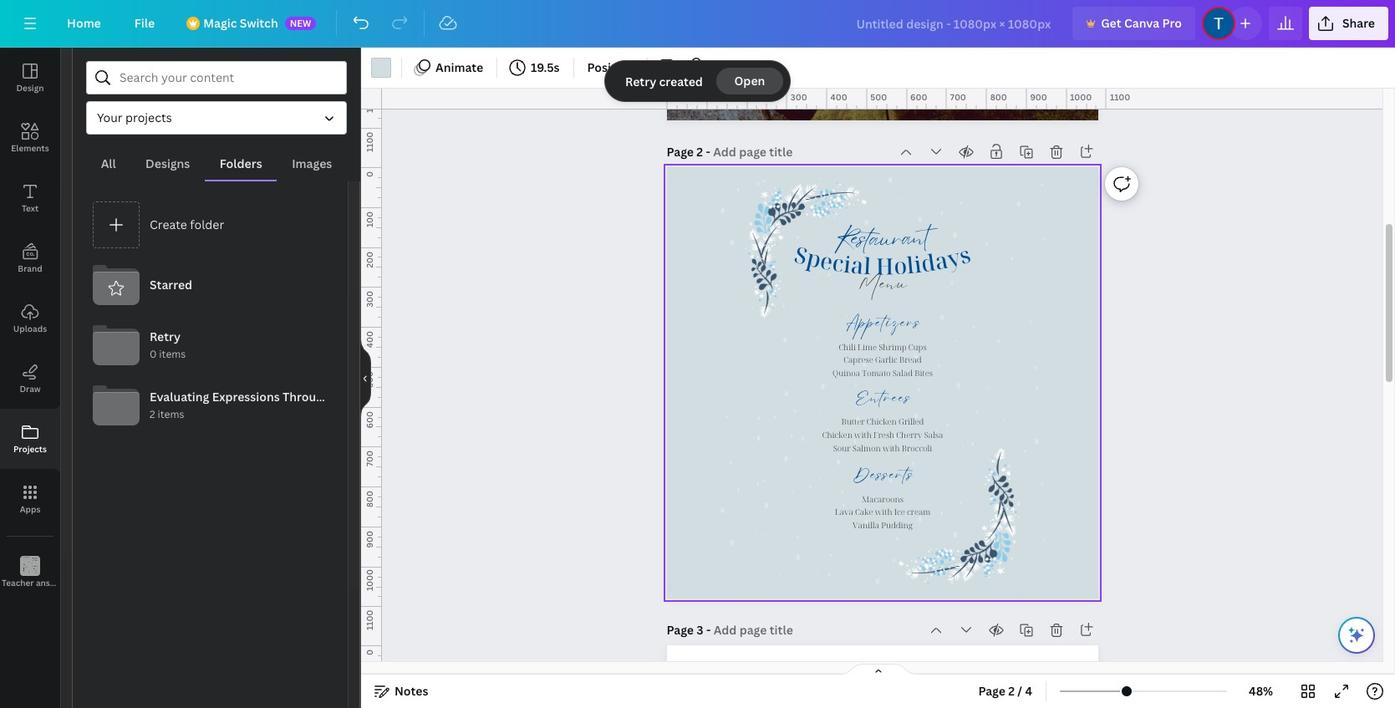 Task type: describe. For each thing, give the bounding box(es) containing it.
0 inside 'retry 0 items'
[[150, 347, 157, 362]]

show pages image
[[838, 663, 919, 677]]

o
[[893, 250, 908, 281]]

bread
[[899, 355, 922, 366]]

sour
[[833, 443, 851, 454]]

position button
[[581, 54, 641, 81]]

text
[[22, 202, 39, 214]]

h
[[876, 251, 894, 281]]

uploads button
[[0, 289, 60, 349]]

cake
[[855, 507, 873, 518]]

a for p
[[850, 249, 865, 281]]

teacher answer keys
[[2, 577, 85, 589]]

evaluating
[[150, 389, 209, 405]]

get
[[1102, 15, 1122, 31]]

butter
[[841, 416, 865, 428]]

- for page 2 -
[[706, 144, 711, 160]]

page for page 2
[[667, 144, 694, 160]]

pudding
[[881, 520, 913, 531]]

200
[[364, 251, 376, 268]]

s inside h o l i d a y s
[[956, 239, 974, 271]]

0 horizontal spatial 700
[[364, 451, 376, 467]]

expressions
[[212, 389, 280, 405]]

0 horizontal spatial 800
[[364, 491, 376, 508]]

1 horizontal spatial 500
[[871, 91, 888, 103]]

cream
[[907, 507, 931, 518]]

canva assistant image
[[1347, 626, 1368, 646]]

0 vertical spatial 0
[[364, 171, 376, 177]]

#d2dde1 image
[[371, 58, 391, 78]]

0 horizontal spatial s
[[858, 237, 867, 267]]

elements
[[11, 142, 49, 154]]

projects button
[[0, 409, 60, 469]]

text button
[[0, 168, 60, 228]]

tomato
[[862, 368, 891, 379]]

0 horizontal spatial 900
[[364, 531, 376, 548]]

retry created
[[626, 73, 703, 89]]

pemdas
[[333, 389, 382, 405]]

garlic
[[875, 355, 898, 366]]

- for page 3 -
[[707, 622, 711, 638]]

quinoa
[[833, 368, 860, 379]]

shrimp
[[879, 341, 907, 353]]

answer
[[36, 577, 65, 589]]

broccoli
[[902, 443, 932, 454]]

1 horizontal spatial 800
[[991, 91, 1008, 103]]

chili
[[839, 341, 856, 353]]

0 vertical spatial 300
[[791, 91, 808, 103]]

animate
[[436, 59, 484, 75]]

i inside h o l i d a y s
[[913, 249, 923, 280]]

home
[[67, 15, 101, 31]]

design button
[[0, 48, 60, 108]]

desserts macaroons lava cake with ice cream vanilla pudding
[[835, 474, 931, 531]]

open
[[735, 73, 766, 89]]

u
[[881, 238, 894, 268]]

all button
[[86, 148, 131, 180]]

canva
[[1125, 15, 1160, 31]]

entrees butter chicken grilled chicken with fresh cherry salsa sour salmon with broccoli
[[822, 397, 943, 454]]

share
[[1343, 15, 1376, 31]]

status containing open
[[606, 61, 790, 101]]

0 vertical spatial 900
[[1031, 91, 1048, 103]]

create
[[150, 216, 187, 232]]

macaroons
[[862, 494, 904, 505]]

notes button
[[368, 678, 435, 705]]

p
[[804, 242, 824, 275]]

/
[[1018, 683, 1023, 699]]

designs
[[146, 156, 190, 171]]

position
[[588, 59, 634, 75]]

elements button
[[0, 108, 60, 168]]

;
[[29, 579, 31, 590]]

48%
[[1250, 683, 1274, 699]]

grilled
[[899, 416, 924, 428]]

caprese
[[844, 355, 873, 366]]

t
[[925, 235, 934, 265]]

folders button
[[205, 148, 277, 180]]

48% button
[[1235, 678, 1289, 705]]

new
[[290, 17, 311, 29]]

with inside desserts macaroons lava cake with ice cream vanilla pudding
[[875, 507, 892, 518]]

bites
[[915, 368, 933, 379]]

0 vertical spatial 400
[[831, 91, 848, 103]]

page 2 / 4 button
[[972, 678, 1040, 705]]

starred
[[150, 277, 192, 293]]

3
[[697, 622, 704, 638]]

items inside 'retry 0 items'
[[159, 347, 186, 362]]

Search your content search field
[[120, 62, 336, 94]]

retry for created
[[626, 73, 657, 89]]

desserts
[[853, 474, 914, 494]]

uploads
[[13, 323, 47, 335]]

main menu bar
[[0, 0, 1396, 48]]

salsa
[[924, 430, 943, 441]]

side panel tab list
[[0, 48, 85, 603]]

salmon
[[853, 443, 881, 454]]

n
[[913, 235, 929, 266]]

r
[[893, 238, 905, 268]]

images button
[[277, 148, 347, 180]]

u r a n t
[[881, 235, 934, 268]]

page 2 / 4
[[979, 683, 1033, 699]]

fresh
[[874, 430, 895, 441]]

magic switch
[[203, 15, 278, 31]]

hide image
[[360, 338, 371, 418]]

Select ownership filter button
[[86, 101, 347, 135]]

2 vertical spatial 0
[[364, 650, 376, 656]]



Task type: locate. For each thing, give the bounding box(es) containing it.
chicken up sour
[[822, 430, 853, 441]]

1 horizontal spatial i
[[913, 249, 923, 280]]

1 vertical spatial 500
[[364, 371, 376, 388]]

0 vertical spatial 1100
[[1111, 91, 1131, 103]]

1 horizontal spatial 400
[[831, 91, 848, 103]]

2 inside evaluating expressions through pemdas 2 items
[[150, 408, 155, 422]]

1 vertical spatial 400
[[364, 331, 376, 348]]

0 horizontal spatial 500
[[364, 371, 376, 388]]

switch
[[240, 15, 278, 31]]

1 vertical spatial page
[[667, 622, 694, 638]]

Page title text field
[[714, 144, 795, 161]]

0 up notes button
[[364, 650, 376, 656]]

s
[[792, 239, 812, 271]]

h o l i d a y s
[[876, 239, 974, 281]]

100
[[364, 211, 376, 227]]

1 vertical spatial 900
[[364, 531, 376, 548]]

starred button
[[86, 255, 335, 315]]

0 horizontal spatial chicken
[[822, 430, 853, 441]]

1 horizontal spatial s
[[956, 239, 974, 271]]

1 vertical spatial -
[[707, 622, 711, 638]]

page for page 3
[[667, 622, 694, 638]]

- right 3
[[707, 622, 711, 638]]

through
[[283, 389, 330, 405]]

cherry
[[896, 430, 922, 441]]

2 for page 2 / 4
[[1009, 683, 1015, 699]]

0 vertical spatial 500
[[871, 91, 888, 103]]

2 for page 2 -
[[697, 144, 704, 160]]

19.5s
[[531, 59, 560, 75]]

400
[[831, 91, 848, 103], [364, 331, 376, 348]]

with down macaroons
[[875, 507, 892, 518]]

2
[[697, 144, 704, 160], [150, 408, 155, 422], [1009, 683, 1015, 699]]

page down created at the top
[[667, 144, 694, 160]]

create folder button
[[86, 195, 335, 255]]

c
[[831, 247, 846, 279]]

0 up 100
[[364, 171, 376, 177]]

share button
[[1310, 7, 1389, 40]]

0 vertical spatial with
[[854, 430, 872, 441]]

l left the h
[[863, 250, 872, 281]]

0 horizontal spatial 600
[[364, 411, 376, 428]]

Page title text field
[[714, 622, 795, 639]]

- left page title text box
[[706, 144, 711, 160]]

retry for 0
[[150, 329, 181, 345]]

0 vertical spatial 700
[[951, 91, 967, 103]]

1 vertical spatial 700
[[364, 451, 376, 467]]

1 horizontal spatial retry
[[626, 73, 657, 89]]

lime
[[858, 341, 877, 353]]

with up salmon
[[854, 430, 872, 441]]

page inside button
[[979, 683, 1006, 699]]

page 2 -
[[667, 144, 714, 160]]

animate button
[[409, 54, 490, 81]]

apps
[[20, 504, 40, 515]]

folder
[[190, 216, 224, 232]]

items inside evaluating expressions through pemdas 2 items
[[158, 408, 184, 422]]

0 vertical spatial -
[[706, 144, 711, 160]]

brand button
[[0, 228, 60, 289]]

1 vertical spatial retry
[[150, 329, 181, 345]]

0 horizontal spatial 400
[[364, 331, 376, 348]]

s right t
[[956, 239, 974, 271]]

0 vertical spatial page
[[667, 144, 694, 160]]

a inside u r a n t
[[903, 237, 916, 267]]

1 vertical spatial 300
[[364, 291, 376, 308]]

with down the fresh
[[883, 443, 900, 454]]

0 vertical spatial 2
[[697, 144, 704, 160]]

2 inside button
[[1009, 683, 1015, 699]]

0 horizontal spatial i
[[842, 249, 853, 280]]

700 down "design title" text field
[[951, 91, 967, 103]]

19.5s button
[[504, 54, 567, 81]]

retry left created at the top
[[626, 73, 657, 89]]

1 vertical spatial 600
[[364, 411, 376, 428]]

retry inside 'retry 0 items'
[[150, 329, 181, 345]]

0 vertical spatial chicken
[[867, 416, 897, 428]]

open button
[[717, 68, 784, 95]]

1 vertical spatial 800
[[364, 491, 376, 508]]

with
[[854, 430, 872, 441], [883, 443, 900, 454], [875, 507, 892, 518]]

i right e
[[842, 249, 853, 280]]

1 horizontal spatial 600
[[911, 91, 928, 103]]

magic
[[203, 15, 237, 31]]

chicken up the fresh
[[867, 416, 897, 428]]

2 vertical spatial page
[[979, 683, 1006, 699]]

your
[[97, 110, 123, 125]]

l right r
[[906, 249, 916, 280]]

300
[[791, 91, 808, 103], [364, 291, 376, 308]]

teacher
[[2, 577, 34, 589]]

lava
[[835, 507, 853, 518]]

0 vertical spatial 800
[[991, 91, 1008, 103]]

1 horizontal spatial chicken
[[867, 416, 897, 428]]

s p e c i a l
[[792, 239, 872, 281]]

0 horizontal spatial 2
[[150, 408, 155, 422]]

d
[[919, 247, 938, 279]]

0 vertical spatial retry
[[626, 73, 657, 89]]

2 horizontal spatial 2
[[1009, 683, 1015, 699]]

2 down evaluating
[[150, 408, 155, 422]]

cups
[[909, 341, 927, 353]]

s left u
[[858, 237, 867, 267]]

600 down pemdas
[[364, 411, 376, 428]]

evaluating expressions through pemdas 2 items
[[150, 389, 382, 422]]

300 down 200
[[364, 291, 376, 308]]

design
[[16, 82, 44, 94]]

items down evaluating
[[158, 408, 184, 422]]

1 vertical spatial 0
[[150, 347, 157, 362]]

1 vertical spatial with
[[883, 443, 900, 454]]

page left the /
[[979, 683, 1006, 699]]

designs button
[[131, 148, 205, 180]]

a inside s p e c i a l
[[850, 249, 865, 281]]

keys
[[67, 577, 85, 589]]

l inside s p e c i a l
[[863, 250, 872, 281]]

1 horizontal spatial 700
[[951, 91, 967, 103]]

0 horizontal spatial retry
[[150, 329, 181, 345]]

600
[[911, 91, 928, 103], [364, 411, 376, 428]]

2 left the /
[[1009, 683, 1015, 699]]

1100 down get
[[1111, 91, 1131, 103]]

0 vertical spatial items
[[159, 347, 186, 362]]

all
[[101, 156, 116, 171]]

items up evaluating
[[159, 347, 186, 362]]

500
[[871, 91, 888, 103], [364, 371, 376, 388]]

items
[[159, 347, 186, 362], [158, 408, 184, 422]]

a for o
[[932, 244, 951, 276]]

retry down the starred
[[150, 329, 181, 345]]

chicken
[[867, 416, 897, 428], [822, 430, 853, 441]]

home link
[[54, 7, 114, 40]]

1 horizontal spatial 300
[[791, 91, 808, 103]]

0 vertical spatial 600
[[911, 91, 928, 103]]

retry
[[626, 73, 657, 89], [150, 329, 181, 345]]

apps button
[[0, 469, 60, 529]]

0 up evaluating
[[150, 347, 157, 362]]

Design title text field
[[844, 7, 1067, 40]]

2 horizontal spatial a
[[932, 244, 951, 276]]

folders
[[220, 156, 262, 171]]

0 horizontal spatial 300
[[364, 291, 376, 308]]

menu
[[859, 282, 908, 304]]

1 i from the left
[[842, 249, 853, 280]]

page 3 -
[[667, 622, 714, 638]]

status
[[606, 61, 790, 101]]

pro
[[1163, 15, 1183, 31]]

y
[[944, 241, 964, 274]]

1 horizontal spatial a
[[903, 237, 916, 267]]

2 left page title text box
[[697, 144, 704, 160]]

300 right open button
[[791, 91, 808, 103]]

2 - from the top
[[707, 622, 711, 638]]

700 down pemdas
[[364, 451, 376, 467]]

i right the o
[[913, 249, 923, 280]]

appetizers
[[846, 322, 921, 341]]

2 vertical spatial 2
[[1009, 683, 1015, 699]]

2 i from the left
[[913, 249, 923, 280]]

1 horizontal spatial 900
[[1031, 91, 1048, 103]]

1 horizontal spatial l
[[906, 249, 916, 280]]

1100 up notes button
[[364, 611, 376, 631]]

brand
[[18, 263, 42, 274]]

l
[[906, 249, 916, 280], [863, 250, 872, 281]]

projects
[[126, 110, 172, 125]]

projects
[[13, 443, 47, 455]]

600 down "design title" text field
[[911, 91, 928, 103]]

notes
[[395, 683, 429, 699]]

page left 3
[[667, 622, 694, 638]]

1 vertical spatial 2
[[150, 408, 155, 422]]

4
[[1026, 683, 1033, 699]]

1100 right the images button
[[364, 132, 376, 153]]

900
[[1031, 91, 1048, 103], [364, 531, 376, 548]]

2 vertical spatial with
[[875, 507, 892, 518]]

l inside h o l i d a y s
[[906, 249, 916, 280]]

1 vertical spatial chicken
[[822, 430, 853, 441]]

2 vertical spatial 1100
[[364, 611, 376, 631]]

a
[[903, 237, 916, 267], [932, 244, 951, 276], [850, 249, 865, 281]]

a inside h o l i d a y s
[[932, 244, 951, 276]]

ice
[[894, 507, 905, 518]]

1 vertical spatial items
[[158, 408, 184, 422]]

1 - from the top
[[706, 144, 711, 160]]

1 vertical spatial 1100
[[364, 132, 376, 153]]

i inside s p e c i a l
[[842, 249, 853, 280]]

1 horizontal spatial 2
[[697, 144, 704, 160]]

created
[[660, 73, 703, 89]]

0 horizontal spatial l
[[863, 250, 872, 281]]

0 horizontal spatial a
[[850, 249, 865, 281]]

file button
[[121, 7, 168, 40]]



Task type: vqa. For each thing, say whether or not it's contained in the screenshot.


